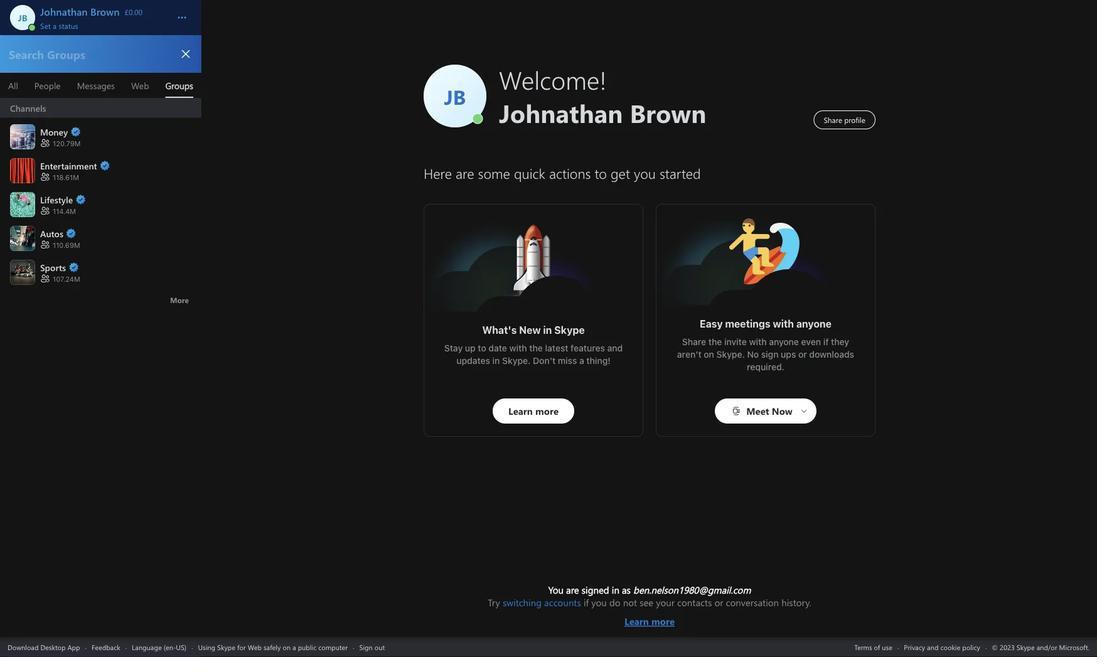 Task type: vqa. For each thing, say whether or not it's contained in the screenshot.
LINE
no



Task type: describe. For each thing, give the bounding box(es) containing it.
1 vertical spatial and
[[927, 642, 939, 652]]

share the invite with anyone even if they aren't on skype. no sign ups or downloads required.
[[677, 337, 857, 372]]

launch
[[496, 223, 525, 237]]

the inside stay up to date with the latest features and updates in skype. don't miss a thing!
[[529, 343, 543, 353]]

(en-
[[164, 642, 176, 652]]

Search Groups text field
[[8, 46, 169, 62]]

privacy and cookie policy link
[[904, 642, 980, 652]]

safely
[[264, 642, 281, 652]]

cookie
[[940, 642, 960, 652]]

app
[[67, 642, 80, 652]]

and inside stay up to date with the latest features and updates in skype. don't miss a thing!
[[607, 343, 623, 353]]

2 horizontal spatial in
[[612, 584, 619, 596]]

meetings
[[725, 318, 771, 330]]

out
[[375, 642, 385, 652]]

ups
[[781, 349, 796, 360]]

new
[[519, 324, 541, 336]]

easy
[[700, 318, 723, 330]]

not
[[623, 596, 637, 609]]

with inside share the invite with anyone even if they aren't on skype. no sign ups or downloads required.
[[749, 337, 767, 347]]

desktop
[[40, 642, 66, 652]]

sign out
[[359, 642, 385, 652]]

terms of use link
[[854, 642, 892, 652]]

120.79m
[[53, 139, 81, 148]]

the inside share the invite with anyone even if they aren't on skype. no sign ups or downloads required.
[[709, 337, 722, 347]]

more
[[652, 615, 675, 628]]

stay up to date with the latest features and updates in skype. don't miss a thing!
[[444, 343, 625, 366]]

don't
[[533, 356, 556, 366]]

what's new in skype
[[482, 324, 585, 336]]

date
[[489, 343, 507, 353]]

set
[[40, 20, 51, 30]]

us)
[[176, 642, 186, 652]]

stay
[[444, 343, 463, 353]]

do
[[609, 596, 620, 609]]

language (en-us)
[[132, 642, 186, 652]]

are
[[566, 584, 579, 596]]

conversation
[[726, 596, 779, 609]]

2 vertical spatial a
[[293, 642, 296, 652]]

anyone inside share the invite with anyone even if they aren't on skype. no sign ups or downloads required.
[[769, 337, 799, 347]]

share
[[682, 337, 706, 347]]

channels group
[[0, 99, 201, 311]]

your
[[656, 596, 675, 609]]

policy
[[962, 642, 980, 652]]

no
[[747, 349, 759, 360]]

a inside "button"
[[53, 20, 57, 30]]

privacy and cookie policy
[[904, 642, 980, 652]]

using skype for web safely on a public computer
[[198, 642, 348, 652]]

accounts
[[544, 596, 581, 609]]

or inside "try switching accounts if you do not see your contacts or conversation history. learn more"
[[715, 596, 723, 609]]

language (en-us) link
[[132, 642, 186, 652]]

1 vertical spatial on
[[283, 642, 291, 652]]

invite
[[724, 337, 747, 347]]

signed
[[582, 584, 609, 596]]

switching accounts link
[[503, 596, 581, 609]]

aren't
[[677, 349, 701, 360]]

public
[[298, 642, 316, 652]]

even
[[801, 337, 821, 347]]

118.61m
[[53, 173, 79, 182]]

required.
[[747, 362, 784, 372]]

0 vertical spatial anyone
[[796, 318, 832, 330]]

try
[[488, 596, 500, 609]]

learn
[[624, 615, 649, 628]]

1 horizontal spatial skype
[[554, 324, 585, 336]]

they
[[831, 337, 849, 347]]

using skype for web safely on a public computer link
[[198, 642, 348, 652]]



Task type: locate. For each thing, give the bounding box(es) containing it.
or inside share the invite with anyone even if they aren't on skype. no sign ups or downloads required.
[[798, 349, 807, 360]]

a right set
[[53, 20, 57, 30]]

downloads
[[809, 349, 854, 360]]

anyone up ups
[[769, 337, 799, 347]]

mansurfer
[[728, 217, 773, 231]]

thing!
[[586, 356, 611, 366]]

set a status button
[[40, 18, 164, 30]]

or right ups
[[798, 349, 807, 360]]

on right safely in the left bottom of the page
[[283, 642, 291, 652]]

on inside share the invite with anyone even if they aren't on skype. no sign ups or downloads required.
[[704, 349, 714, 360]]

in down date
[[493, 356, 500, 366]]

1 horizontal spatial in
[[543, 324, 552, 336]]

on
[[704, 349, 714, 360], [283, 642, 291, 652]]

for
[[237, 642, 246, 652]]

easy meetings with anyone
[[700, 318, 832, 330]]

language
[[132, 642, 162, 652]]

using
[[198, 642, 215, 652]]

1 horizontal spatial skype.
[[716, 349, 745, 360]]

if left the you
[[584, 596, 589, 609]]

try switching accounts if you do not see your contacts or conversation history. learn more
[[488, 596, 811, 628]]

in inside stay up to date with the latest features and updates in skype. don't miss a thing!
[[493, 356, 500, 366]]

skype. inside stay up to date with the latest features and updates in skype. don't miss a thing!
[[502, 356, 531, 366]]

as
[[622, 584, 631, 596]]

0 vertical spatial or
[[798, 349, 807, 360]]

the
[[709, 337, 722, 347], [529, 343, 543, 353]]

feedback
[[92, 642, 120, 652]]

with right date
[[509, 343, 527, 353]]

with up ups
[[773, 318, 794, 330]]

status
[[59, 20, 78, 30]]

with up no
[[749, 337, 767, 347]]

1 vertical spatial or
[[715, 596, 723, 609]]

of
[[874, 642, 880, 652]]

sign
[[761, 349, 779, 360]]

0 horizontal spatial if
[[584, 596, 589, 609]]

and up thing!
[[607, 343, 623, 353]]

and
[[607, 343, 623, 353], [927, 642, 939, 652]]

in right new at the left of the page
[[543, 324, 552, 336]]

on down share
[[704, 349, 714, 360]]

if inside share the invite with anyone even if they aren't on skype. no sign ups or downloads required.
[[823, 337, 829, 347]]

anyone up even
[[796, 318, 832, 330]]

updates
[[456, 356, 490, 366]]

0 vertical spatial a
[[53, 20, 57, 30]]

skype. inside share the invite with anyone even if they aren't on skype. no sign ups or downloads required.
[[716, 349, 745, 360]]

0 horizontal spatial skype
[[217, 642, 235, 652]]

set a status
[[40, 20, 78, 30]]

history.
[[782, 596, 811, 609]]

skype up latest
[[554, 324, 585, 336]]

a inside stay up to date with the latest features and updates in skype. don't miss a thing!
[[579, 356, 584, 366]]

download desktop app
[[8, 642, 80, 652]]

0 horizontal spatial or
[[715, 596, 723, 609]]

in
[[543, 324, 552, 336], [493, 356, 500, 366], [612, 584, 619, 596]]

0 horizontal spatial the
[[529, 343, 543, 353]]

2 horizontal spatial a
[[579, 356, 584, 366]]

latest
[[545, 343, 568, 353]]

1 vertical spatial a
[[579, 356, 584, 366]]

and left cookie
[[927, 642, 939, 652]]

0 horizontal spatial skype.
[[502, 356, 531, 366]]

download
[[8, 642, 39, 652]]

switching
[[503, 596, 542, 609]]

1 horizontal spatial the
[[709, 337, 722, 347]]

1 vertical spatial in
[[493, 356, 500, 366]]

1 horizontal spatial if
[[823, 337, 829, 347]]

with
[[773, 318, 794, 330], [749, 337, 767, 347], [509, 343, 527, 353]]

a left public
[[293, 642, 296, 652]]

0 horizontal spatial in
[[493, 356, 500, 366]]

or
[[798, 349, 807, 360], [715, 596, 723, 609]]

if inside "try switching accounts if you do not see your contacts or conversation history. learn more"
[[584, 596, 589, 609]]

skype. down date
[[502, 356, 531, 366]]

0 vertical spatial skype
[[554, 324, 585, 336]]

contacts
[[677, 596, 712, 609]]

use
[[882, 642, 892, 652]]

114.4m
[[53, 207, 76, 215]]

107.24m
[[53, 275, 80, 283]]

1 horizontal spatial or
[[798, 349, 807, 360]]

see
[[640, 596, 654, 609]]

a down features
[[579, 356, 584, 366]]

1 horizontal spatial a
[[293, 642, 296, 652]]

download desktop app link
[[8, 642, 80, 652]]

0 horizontal spatial a
[[53, 20, 57, 30]]

0 horizontal spatial and
[[607, 343, 623, 353]]

feedback link
[[92, 642, 120, 652]]

0 vertical spatial in
[[543, 324, 552, 336]]

sign out link
[[359, 642, 385, 652]]

2 vertical spatial in
[[612, 584, 619, 596]]

0 vertical spatial if
[[823, 337, 829, 347]]

terms of use
[[854, 642, 892, 652]]

1 vertical spatial if
[[584, 596, 589, 609]]

0 horizontal spatial with
[[509, 343, 527, 353]]

web
[[248, 642, 262, 652]]

privacy
[[904, 642, 925, 652]]

skype left for
[[217, 642, 235, 652]]

110.69m
[[53, 241, 80, 249]]

the up don't
[[529, 343, 543, 353]]

computer
[[318, 642, 348, 652]]

1 horizontal spatial on
[[704, 349, 714, 360]]

0 vertical spatial and
[[607, 343, 623, 353]]

what's
[[482, 324, 517, 336]]

or right contacts on the right of page
[[715, 596, 723, 609]]

1 vertical spatial anyone
[[769, 337, 799, 347]]

0 horizontal spatial on
[[283, 642, 291, 652]]

up
[[465, 343, 476, 353]]

1 horizontal spatial and
[[927, 642, 939, 652]]

in left as at the right of the page
[[612, 584, 619, 596]]

with inside stay up to date with the latest features and updates in skype. don't miss a thing!
[[509, 343, 527, 353]]

terms
[[854, 642, 872, 652]]

2 horizontal spatial with
[[773, 318, 794, 330]]

1 horizontal spatial with
[[749, 337, 767, 347]]

skype. down invite
[[716, 349, 745, 360]]

learn more link
[[488, 609, 811, 628]]

the down easy
[[709, 337, 722, 347]]

if up downloads
[[823, 337, 829, 347]]

tab list
[[0, 73, 201, 98]]

1 vertical spatial skype
[[217, 642, 235, 652]]

you are signed in as
[[548, 584, 633, 596]]

miss
[[558, 356, 577, 366]]

0 vertical spatial on
[[704, 349, 714, 360]]

features
[[571, 343, 605, 353]]

a
[[53, 20, 57, 30], [579, 356, 584, 366], [293, 642, 296, 652]]

anyone
[[796, 318, 832, 330], [769, 337, 799, 347]]

you
[[591, 596, 607, 609]]

to
[[478, 343, 486, 353]]

you
[[548, 584, 564, 596]]

skype
[[554, 324, 585, 336], [217, 642, 235, 652]]

skype.
[[716, 349, 745, 360], [502, 356, 531, 366]]

list item
[[0, 99, 201, 119]]

sign
[[359, 642, 373, 652]]



